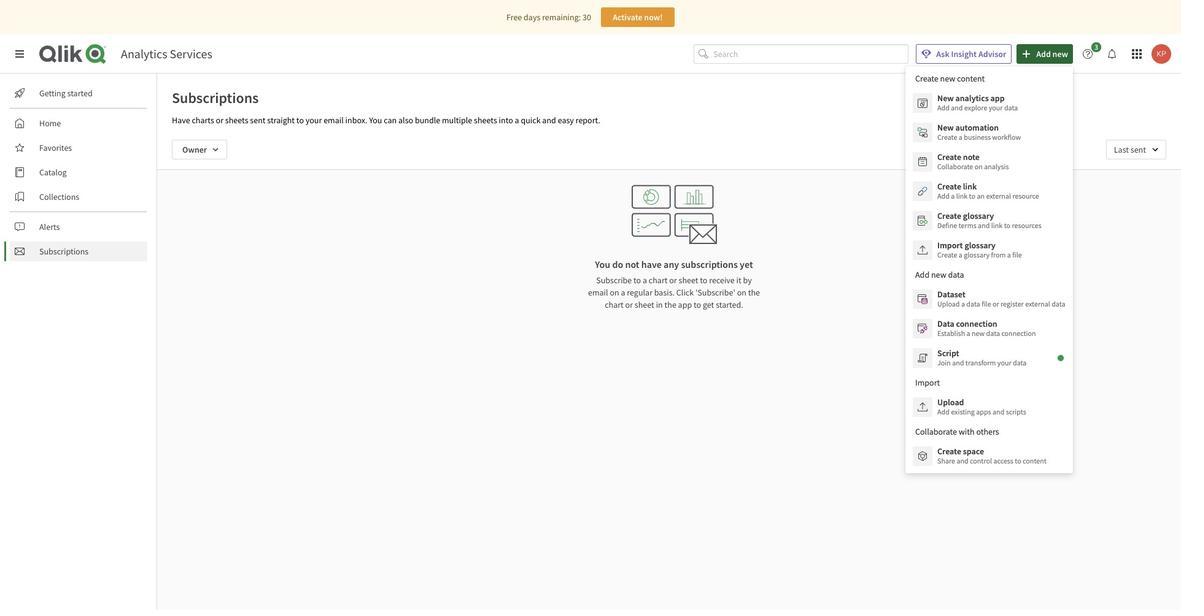 Task type: describe. For each thing, give the bounding box(es) containing it.
30
[[583, 12, 591, 23]]

create for create glossary
[[937, 211, 961, 222]]

1 sheets from the left
[[225, 115, 248, 126]]

a up regular
[[643, 275, 647, 286]]

to left get
[[694, 300, 701, 311]]

analytics services
[[121, 46, 212, 61]]

new automation create a business workflow
[[937, 122, 1021, 142]]

content
[[1023, 457, 1047, 466]]

insight
[[951, 48, 977, 60]]

a inside 'data connection establish a new data connection'
[[967, 329, 970, 338]]

you inside you do not have any subscriptions yet subscribe to a chart or sheet to receive it by email on a regular basis. click 'subscribe' on the chart or sheet in the app to get started.
[[595, 258, 610, 271]]

a right from
[[1007, 250, 1011, 260]]

new inside dropdown button
[[1053, 48, 1068, 60]]

to down 'subscriptions'
[[700, 275, 707, 286]]

have
[[172, 115, 190, 126]]

new connector image
[[1058, 355, 1064, 362]]

script join and transform your data
[[937, 348, 1027, 368]]

sent
[[250, 115, 266, 126]]

getting started
[[39, 88, 93, 99]]

import glossary menu item
[[906, 236, 1073, 265]]

or down regular
[[625, 300, 633, 311]]

activate now!
[[613, 12, 663, 23]]

workflow
[[992, 133, 1021, 142]]

new analytics app add and explore your data
[[937, 93, 1018, 112]]

new analytics app menu item
[[906, 88, 1073, 118]]

a inside create link add a link to an external resource
[[951, 192, 955, 201]]

home
[[39, 118, 61, 129]]

establish
[[937, 329, 965, 338]]

your inside new analytics app add and explore your data
[[989, 103, 1003, 112]]

data
[[937, 319, 954, 330]]

a inside the dataset upload a data file or register external data
[[961, 300, 965, 309]]

free
[[507, 12, 522, 23]]

terms
[[959, 221, 977, 230]]

'subscribe'
[[696, 287, 735, 298]]

dataset
[[937, 289, 966, 300]]

navigation pane element
[[0, 79, 157, 266]]

email inside you do not have any subscriptions yet subscribe to a chart or sheet to receive it by email on a regular basis. click 'subscribe' on the chart or sheet in the app to get started.
[[588, 287, 608, 298]]

import glossary create a glossary from a file
[[937, 240, 1022, 260]]

0 vertical spatial subscriptions
[[172, 88, 259, 107]]

0 horizontal spatial you
[[369, 115, 382, 126]]

now!
[[644, 12, 663, 23]]

and inside create space share and control access to content
[[957, 457, 969, 466]]

create space menu item
[[906, 442, 1073, 471]]

define
[[937, 221, 957, 230]]

data connection establish a new data connection
[[937, 319, 1036, 338]]

analysis
[[984, 162, 1009, 171]]

searchbar element
[[694, 44, 909, 64]]

to inside create space share and control access to content
[[1015, 457, 1021, 466]]

inbox.
[[345, 115, 367, 126]]

upload inside the dataset upload a data file or register external data
[[937, 300, 960, 309]]

explore
[[964, 103, 987, 112]]

add new button
[[1017, 44, 1073, 64]]

join
[[937, 359, 951, 368]]

link left the an
[[956, 192, 968, 201]]

started
[[67, 88, 93, 99]]

data right the dataset
[[967, 300, 980, 309]]

easy
[[558, 115, 574, 126]]

multiple
[[442, 115, 472, 126]]

alerts
[[39, 222, 60, 233]]

subscribe
[[596, 275, 632, 286]]

remaining:
[[542, 12, 581, 23]]

or up basis.
[[669, 275, 677, 286]]

dataset menu item
[[906, 285, 1073, 314]]

scripts
[[1006, 408, 1026, 417]]

getting
[[39, 88, 66, 99]]

and inside script join and transform your data
[[952, 359, 964, 368]]

1 horizontal spatial chart
[[649, 275, 668, 286]]

upload menu item
[[906, 393, 1073, 422]]

collections
[[39, 192, 79, 203]]

add inside new analytics app add and explore your data
[[937, 103, 950, 112]]

new automation menu item
[[906, 118, 1073, 147]]

on inside the create note collaborate on analysis
[[975, 162, 983, 171]]

in
[[656, 300, 663, 311]]

also
[[398, 115, 413, 126]]

data connection menu item
[[906, 314, 1073, 344]]

alerts link
[[10, 217, 147, 237]]

apps
[[976, 408, 991, 417]]

1 vertical spatial sheet
[[635, 300, 654, 311]]

add inside 'upload add existing apps and scripts'
[[937, 408, 950, 417]]

add inside create link add a link to an external resource
[[937, 192, 950, 201]]

subscriptions link
[[10, 242, 147, 262]]

analytics
[[121, 46, 167, 61]]

by
[[743, 275, 752, 286]]

upload inside 'upload add existing apps and scripts'
[[937, 397, 964, 408]]

days
[[524, 12, 540, 23]]

bundle
[[415, 115, 440, 126]]

external for dataset
[[1025, 300, 1050, 309]]

create inside import glossary create a glossary from a file
[[937, 250, 957, 260]]

glossary left from
[[964, 250, 990, 260]]

it
[[736, 275, 741, 286]]

your inside script join and transform your data
[[998, 359, 1011, 368]]

create note collaborate on analysis
[[937, 152, 1009, 171]]

to up regular
[[634, 275, 641, 286]]

yet
[[740, 258, 753, 271]]

menu containing new analytics app
[[906, 66, 1073, 474]]

create inside new automation create a business workflow
[[937, 133, 957, 142]]

file inside import glossary create a glossary from a file
[[1013, 250, 1022, 260]]

a down subscribe
[[621, 287, 625, 298]]

a right into
[[515, 115, 519, 126]]

or right charts
[[216, 115, 223, 126]]

subscriptions
[[681, 258, 738, 271]]

charts
[[192, 115, 214, 126]]

last sent image
[[1106, 140, 1166, 160]]

and inside new analytics app add and explore your data
[[951, 103, 963, 112]]

receive
[[709, 275, 735, 286]]

home link
[[10, 114, 147, 133]]

ask
[[936, 48, 950, 60]]

started.
[[716, 300, 743, 311]]

create note menu item
[[906, 147, 1073, 177]]

create glossary define terms and link to resources
[[937, 211, 1042, 230]]

access
[[994, 457, 1014, 466]]

import
[[937, 240, 963, 251]]

or inside the dataset upload a data file or register external data
[[993, 300, 999, 309]]

0 horizontal spatial connection
[[956, 319, 997, 330]]

advisor
[[979, 48, 1006, 60]]

catalog link
[[10, 163, 147, 182]]

ask insight advisor button
[[916, 44, 1012, 64]]

quick
[[521, 115, 541, 126]]

new for new automation
[[937, 122, 954, 133]]



Task type: vqa. For each thing, say whether or not it's contained in the screenshot.
new to the right
yes



Task type: locate. For each thing, give the bounding box(es) containing it.
subscriptions up charts
[[172, 88, 259, 107]]

close sidebar menu image
[[15, 49, 25, 59]]

a right establish
[[967, 329, 970, 338]]

0 horizontal spatial file
[[982, 300, 991, 309]]

0 vertical spatial sheet
[[679, 275, 698, 286]]

email left inbox.
[[324, 115, 344, 126]]

sheet down regular
[[635, 300, 654, 311]]

new inside new analytics app add and explore your data
[[937, 93, 954, 104]]

your
[[989, 103, 1003, 112], [306, 115, 322, 126], [998, 359, 1011, 368]]

transform
[[966, 359, 996, 368]]

1 horizontal spatial on
[[737, 287, 746, 298]]

automation
[[956, 122, 999, 133]]

external inside create link add a link to an external resource
[[986, 192, 1011, 201]]

external right register
[[1025, 300, 1050, 309]]

activate
[[613, 12, 643, 23]]

5 create from the top
[[937, 250, 957, 260]]

your right explore
[[989, 103, 1003, 112]]

1 vertical spatial app
[[678, 300, 692, 311]]

you
[[369, 115, 382, 126], [595, 258, 610, 271]]

not
[[625, 258, 639, 271]]

and right the join
[[952, 359, 964, 368]]

Search text field
[[714, 44, 909, 64]]

to right straight
[[296, 115, 304, 126]]

1 vertical spatial file
[[982, 300, 991, 309]]

to left the an
[[969, 192, 976, 201]]

1 horizontal spatial the
[[748, 287, 760, 298]]

0 horizontal spatial subscriptions
[[39, 246, 89, 257]]

1 horizontal spatial app
[[991, 93, 1005, 104]]

external inside the dataset upload a data file or register external data
[[1025, 300, 1050, 309]]

glossary for create glossary
[[963, 211, 994, 222]]

0 horizontal spatial external
[[986, 192, 1011, 201]]

add up define
[[937, 192, 950, 201]]

a left business at the top right of the page
[[959, 133, 963, 142]]

1 horizontal spatial external
[[1025, 300, 1050, 309]]

existing
[[951, 408, 975, 417]]

to inside create link add a link to an external resource
[[969, 192, 976, 201]]

on down subscribe
[[610, 287, 619, 298]]

on left the analysis
[[975, 162, 983, 171]]

0 vertical spatial file
[[1013, 250, 1022, 260]]

link inside the 'create glossary define terms and link to resources'
[[991, 221, 1003, 230]]

4 create from the top
[[937, 211, 961, 222]]

control
[[970, 457, 992, 466]]

you do not have any subscriptions yet subscribe to a chart or sheet to receive it by email on a regular basis. click 'subscribe' on the chart or sheet in the app to get started.
[[588, 258, 760, 311]]

add left analytics
[[937, 103, 950, 112]]

connection down register
[[1002, 329, 1036, 338]]

glossary inside the 'create glossary define terms and link to resources'
[[963, 211, 994, 222]]

1 vertical spatial new
[[937, 122, 954, 133]]

create left business at the top right of the page
[[937, 133, 957, 142]]

collaborate
[[937, 162, 973, 171]]

create link menu item
[[906, 177, 1073, 206]]

add
[[1036, 48, 1051, 60], [937, 103, 950, 112], [937, 192, 950, 201], [937, 408, 950, 417]]

0 vertical spatial your
[[989, 103, 1003, 112]]

0 horizontal spatial the
[[665, 300, 676, 311]]

new for new analytics app
[[937, 93, 954, 104]]

favorites link
[[10, 138, 147, 158]]

data up the script menu item
[[986, 329, 1000, 338]]

external for create link
[[986, 192, 1011, 201]]

1 vertical spatial subscriptions
[[39, 246, 89, 257]]

0 vertical spatial app
[[991, 93, 1005, 104]]

you left do
[[595, 258, 610, 271]]

the down 'by'
[[748, 287, 760, 298]]

on down it
[[737, 287, 746, 298]]

file right from
[[1013, 250, 1022, 260]]

menu
[[906, 66, 1073, 474]]

create inside create space share and control access to content
[[937, 446, 961, 457]]

you left can
[[369, 115, 382, 126]]

a
[[515, 115, 519, 126], [959, 133, 963, 142], [951, 192, 955, 201], [959, 250, 963, 260], [1007, 250, 1011, 260], [643, 275, 647, 286], [621, 287, 625, 298], [961, 300, 965, 309], [967, 329, 970, 338]]

and right apps
[[993, 408, 1005, 417]]

data right register
[[1052, 300, 1065, 309]]

click
[[676, 287, 694, 298]]

upload left apps
[[937, 397, 964, 408]]

1 horizontal spatial connection
[[1002, 329, 1036, 338]]

glossary down terms
[[965, 240, 996, 251]]

services
[[170, 46, 212, 61]]

file inside the dataset upload a data file or register external data
[[982, 300, 991, 309]]

to inside the 'create glossary define terms and link to resources'
[[1004, 221, 1011, 230]]

link
[[963, 181, 977, 192], [956, 192, 968, 201], [991, 221, 1003, 230]]

external right the an
[[986, 192, 1011, 201]]

add right advisor
[[1036, 48, 1051, 60]]

data inside script join and transform your data
[[1013, 359, 1027, 368]]

create inside the 'create glossary define terms and link to resources'
[[937, 211, 961, 222]]

new left analytics
[[937, 93, 954, 104]]

2 horizontal spatial on
[[975, 162, 983, 171]]

new
[[1053, 48, 1068, 60], [972, 329, 985, 338]]

create glossary menu item
[[906, 206, 1073, 236]]

do
[[612, 258, 623, 271]]

straight
[[267, 115, 295, 126]]

2 new from the top
[[937, 122, 954, 133]]

app
[[991, 93, 1005, 104], [678, 300, 692, 311]]

app inside you do not have any subscriptions yet subscribe to a chart or sheet to receive it by email on a regular basis. click 'subscribe' on the chart or sheet in the app to get started.
[[678, 300, 692, 311]]

create up import
[[937, 211, 961, 222]]

0 vertical spatial upload
[[937, 300, 960, 309]]

a left the an
[[951, 192, 955, 201]]

0 vertical spatial new
[[937, 93, 954, 104]]

sheet up click
[[679, 275, 698, 286]]

sheets left sent
[[225, 115, 248, 126]]

regular
[[627, 287, 653, 298]]

note
[[963, 152, 980, 163]]

create for create note
[[937, 152, 961, 163]]

1 horizontal spatial email
[[588, 287, 608, 298]]

to left 'resources'
[[1004, 221, 1011, 230]]

resources
[[1012, 221, 1042, 230]]

1 vertical spatial new
[[972, 329, 985, 338]]

on
[[975, 162, 983, 171], [610, 287, 619, 298], [737, 287, 746, 298]]

upload add existing apps and scripts
[[937, 397, 1026, 417]]

create
[[937, 133, 957, 142], [937, 152, 961, 163], [937, 181, 961, 192], [937, 211, 961, 222], [937, 250, 957, 260], [937, 446, 961, 457]]

2 create from the top
[[937, 152, 961, 163]]

1 vertical spatial the
[[665, 300, 676, 311]]

collections link
[[10, 187, 147, 207]]

external
[[986, 192, 1011, 201], [1025, 300, 1050, 309]]

basis.
[[654, 287, 675, 298]]

and inside the 'create glossary define terms and link to resources'
[[978, 221, 990, 230]]

1 vertical spatial external
[[1025, 300, 1050, 309]]

1 horizontal spatial you
[[595, 258, 610, 271]]

app inside new analytics app add and explore your data
[[991, 93, 1005, 104]]

link up import glossary 'menu item'
[[991, 221, 1003, 230]]

getting started link
[[10, 83, 147, 103]]

new
[[937, 93, 954, 104], [937, 122, 954, 133]]

1 vertical spatial upload
[[937, 397, 964, 408]]

0 horizontal spatial app
[[678, 300, 692, 311]]

1 horizontal spatial sheets
[[474, 115, 497, 126]]

and right terms
[[978, 221, 990, 230]]

create left note
[[937, 152, 961, 163]]

add left existing
[[937, 408, 950, 417]]

0 vertical spatial new
[[1053, 48, 1068, 60]]

a up establish
[[961, 300, 965, 309]]

catalog
[[39, 167, 67, 178]]

1 vertical spatial you
[[595, 258, 610, 271]]

business
[[964, 133, 991, 142]]

new left automation
[[937, 122, 954, 133]]

create inside the create note collaborate on analysis
[[937, 152, 961, 163]]

or
[[216, 115, 223, 126], [669, 275, 677, 286], [625, 300, 633, 311], [993, 300, 999, 309]]

favorites
[[39, 142, 72, 153]]

1 horizontal spatial sheet
[[679, 275, 698, 286]]

upload up data
[[937, 300, 960, 309]]

and left easy
[[542, 115, 556, 126]]

subscriptions
[[172, 88, 259, 107], [39, 246, 89, 257]]

from
[[991, 250, 1006, 260]]

sheet
[[679, 275, 698, 286], [635, 300, 654, 311]]

data inside new analytics app add and explore your data
[[1004, 103, 1018, 112]]

a inside new automation create a business workflow
[[959, 133, 963, 142]]

script menu item
[[906, 344, 1073, 373]]

email down subscribe
[[588, 287, 608, 298]]

ask insight advisor
[[936, 48, 1006, 60]]

and right the share on the bottom right
[[957, 457, 969, 466]]

0 vertical spatial you
[[369, 115, 382, 126]]

2 vertical spatial your
[[998, 359, 1011, 368]]

chart
[[649, 275, 668, 286], [605, 300, 624, 311]]

file
[[1013, 250, 1022, 260], [982, 300, 991, 309]]

connection
[[956, 319, 997, 330], [1002, 329, 1036, 338]]

share
[[937, 457, 955, 466]]

a down terms
[[959, 250, 963, 260]]

data
[[1004, 103, 1018, 112], [967, 300, 980, 309], [1052, 300, 1065, 309], [986, 329, 1000, 338], [1013, 359, 1027, 368]]

your right straight
[[306, 115, 322, 126]]

subscriptions down alerts
[[39, 246, 89, 257]]

1 horizontal spatial subscriptions
[[172, 88, 259, 107]]

register
[[1001, 300, 1024, 309]]

sheets left into
[[474, 115, 497, 126]]

subscriptions inside navigation pane element
[[39, 246, 89, 257]]

1 upload from the top
[[937, 300, 960, 309]]

0 horizontal spatial sheet
[[635, 300, 654, 311]]

new inside 'data connection establish a new data connection'
[[972, 329, 985, 338]]

0 vertical spatial external
[[986, 192, 1011, 201]]

glossary for import glossary
[[965, 240, 996, 251]]

1 vertical spatial chart
[[605, 300, 624, 311]]

new inside new automation create a business workflow
[[937, 122, 954, 133]]

create down collaborate
[[937, 181, 961, 192]]

the right the in
[[665, 300, 676, 311]]

create inside create link add a link to an external resource
[[937, 181, 961, 192]]

dataset upload a data file or register external data
[[937, 289, 1065, 309]]

space
[[963, 446, 984, 457]]

0 horizontal spatial sheets
[[225, 115, 248, 126]]

0 vertical spatial chart
[[649, 275, 668, 286]]

and inside 'upload add existing apps and scripts'
[[993, 408, 1005, 417]]

app down click
[[678, 300, 692, 311]]

analytics
[[956, 93, 989, 104]]

0 vertical spatial email
[[324, 115, 344, 126]]

or left register
[[993, 300, 999, 309]]

1 vertical spatial your
[[306, 115, 322, 126]]

activate now! link
[[601, 7, 675, 27]]

1 horizontal spatial new
[[1053, 48, 1068, 60]]

create down define
[[937, 250, 957, 260]]

chart up basis.
[[649, 275, 668, 286]]

your right transform
[[998, 359, 1011, 368]]

link down collaborate
[[963, 181, 977, 192]]

data right transform
[[1013, 359, 1027, 368]]

6 create from the top
[[937, 446, 961, 457]]

3 create from the top
[[937, 181, 961, 192]]

0 vertical spatial the
[[748, 287, 760, 298]]

1 create from the top
[[937, 133, 957, 142]]

add inside dropdown button
[[1036, 48, 1051, 60]]

create space share and control access to content
[[937, 446, 1047, 466]]

file up 'data connection establish a new data connection' at the right bottom of page
[[982, 300, 991, 309]]

glossary
[[963, 211, 994, 222], [965, 240, 996, 251], [964, 250, 990, 260]]

create left space
[[937, 446, 961, 457]]

sheets
[[225, 115, 248, 126], [474, 115, 497, 126]]

an
[[977, 192, 985, 201]]

resource
[[1013, 192, 1039, 201]]

1 vertical spatial email
[[588, 287, 608, 298]]

2 upload from the top
[[937, 397, 964, 408]]

have charts or sheets sent straight to your email inbox. you can also bundle multiple sheets into a quick and easy report.
[[172, 115, 600, 126]]

0 horizontal spatial new
[[972, 329, 985, 338]]

data up workflow
[[1004, 103, 1018, 112]]

data inside 'data connection establish a new data connection'
[[986, 329, 1000, 338]]

to right 'access'
[[1015, 457, 1021, 466]]

and left explore
[[951, 103, 963, 112]]

analytics services element
[[121, 46, 212, 61]]

into
[[499, 115, 513, 126]]

2 sheets from the left
[[474, 115, 497, 126]]

filters region
[[157, 130, 1181, 169]]

glossary down the an
[[963, 211, 994, 222]]

app right explore
[[991, 93, 1005, 104]]

0 horizontal spatial email
[[324, 115, 344, 126]]

can
[[384, 115, 397, 126]]

report.
[[576, 115, 600, 126]]

1 horizontal spatial file
[[1013, 250, 1022, 260]]

connection down dataset menu item
[[956, 319, 997, 330]]

add new
[[1036, 48, 1068, 60]]

chart down subscribe
[[605, 300, 624, 311]]

0 horizontal spatial on
[[610, 287, 619, 298]]

any
[[664, 258, 679, 271]]

0 horizontal spatial chart
[[605, 300, 624, 311]]

create for create link
[[937, 181, 961, 192]]

1 new from the top
[[937, 93, 954, 104]]

create for create space
[[937, 446, 961, 457]]



